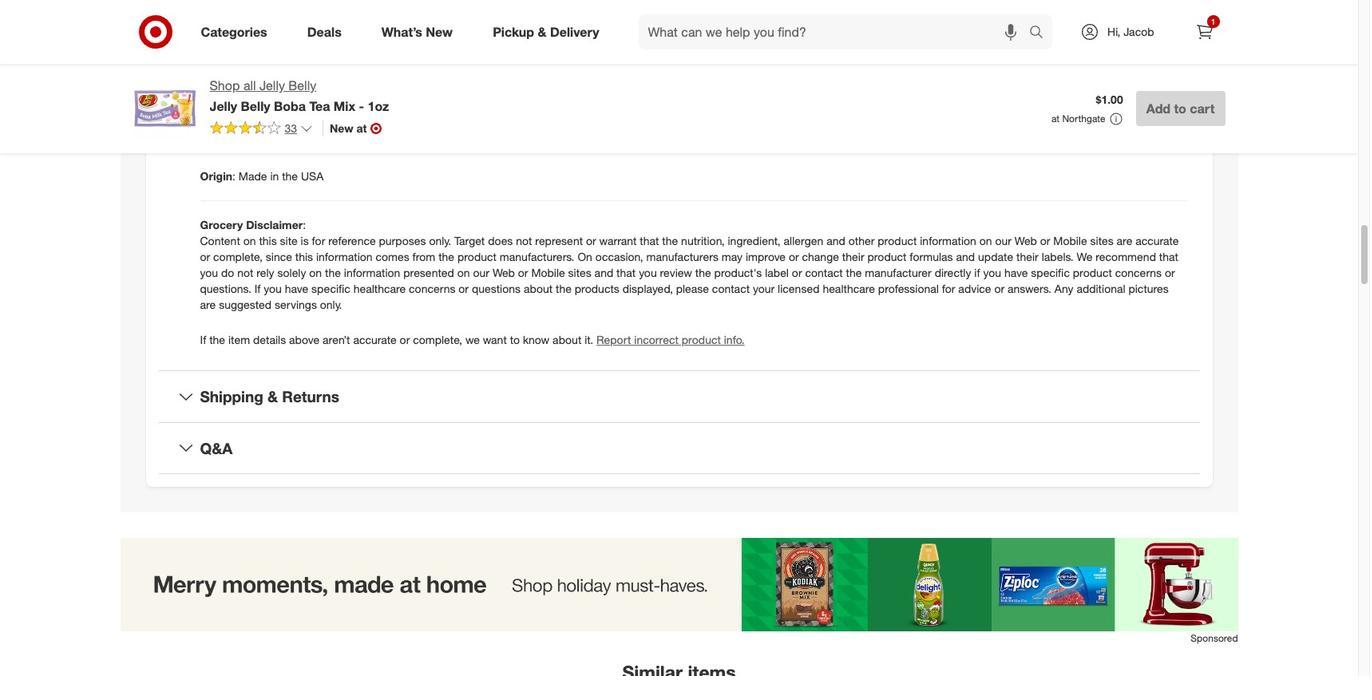 Task type: vqa. For each thing, say whether or not it's contained in the screenshot.
Sponsored
yes



Task type: describe. For each thing, give the bounding box(es) containing it.
manufacturers.
[[500, 250, 574, 263]]

you down 'rely'
[[264, 282, 282, 295]]

recommend
[[1096, 250, 1156, 263]]

report
[[596, 333, 631, 346]]

improve
[[746, 250, 786, 263]]

0 horizontal spatial our
[[473, 266, 489, 279]]

sponsored
[[1191, 633, 1238, 645]]

: left 055- on the top left
[[306, 120, 309, 134]]

on right content in the left top of the page
[[243, 234, 256, 247]]

1 link
[[1187, 14, 1222, 50]]

does
[[488, 234, 513, 247]]

: inside grocery disclaimer : content on this site is for reference purposes only.  target does not represent or warrant that the nutrition, ingredient, allergen and other product information on our web or mobile sites are accurate or complete, since this information comes from the product manufacturers.  on occasion, manufacturers may improve or change their product formulas and update their labels.  we recommend that you do not rely solely on the information presented on our web or mobile sites and that you review the product's label or contact the manufacturer directly if you have specific product concerns or questions.  if you have specific healthcare concerns or questions about the products displayed, please contact your licensed healthcare professional for advice or answers.  any additional pictures are suggested servings only.
[[303, 218, 306, 231]]

details
[[253, 333, 286, 346]]

2 their from the left
[[1016, 250, 1039, 263]]

questions
[[472, 282, 521, 295]]

sponsored region
[[120, 538, 1238, 676]]

2 vertical spatial information
[[344, 266, 400, 279]]

above
[[289, 333, 320, 346]]

answers.
[[1008, 282, 1051, 295]]

or down content in the left top of the page
[[200, 250, 210, 263]]

shipping & returns
[[200, 387, 339, 405]]

1 vertical spatial mobile
[[531, 266, 565, 279]]

& for pickup
[[538, 24, 546, 40]]

solely
[[277, 266, 306, 279]]

shipping & returns button
[[158, 371, 1200, 422]]

accurate inside grocery disclaimer : content on this site is for reference purposes only.  target does not represent or warrant that the nutrition, ingredient, allergen and other product information on our web or mobile sites are accurate or complete, since this information comes from the product manufacturers.  on occasion, manufacturers may improve or change their product formulas and update their labels.  we recommend that you do not rely solely on the information presented on our web or mobile sites and that you review the product's label or contact the manufacturer directly if you have specific product concerns or questions.  if you have specific healthcare concerns or questions about the products displayed, please contact your licensed healthcare professional for advice or answers.  any additional pictures are suggested servings only.
[[1136, 234, 1179, 247]]

0 horizontal spatial belly
[[241, 98, 270, 114]]

or up 'on'
[[586, 234, 596, 247]]

add to cart
[[1146, 101, 1215, 117]]

: for 88899437
[[226, 23, 229, 37]]

suggested
[[219, 298, 272, 311]]

add to cart button
[[1136, 91, 1225, 126]]

licensed
[[778, 282, 820, 295]]

cart
[[1190, 101, 1215, 117]]

returns
[[282, 387, 339, 405]]

tcin : 88899437
[[200, 23, 282, 37]]

directly
[[935, 266, 971, 279]]

formulas
[[910, 250, 953, 263]]

servings
[[275, 298, 317, 311]]

0 horizontal spatial at
[[357, 121, 367, 135]]

1 vertical spatial web
[[493, 266, 515, 279]]

2 healthcare from the left
[[823, 282, 875, 295]]

occasion,
[[595, 250, 643, 263]]

categories link
[[187, 14, 287, 50]]

jacob
[[1124, 25, 1154, 38]]

know
[[523, 333, 549, 346]]

1 horizontal spatial specific
[[1031, 266, 1070, 279]]

image of jelly belly boba tea mix - 1oz image
[[133, 77, 197, 141]]

1 horizontal spatial our
[[995, 234, 1012, 247]]

it.
[[585, 333, 593, 346]]

33 link
[[210, 120, 313, 139]]

1 horizontal spatial contact
[[805, 266, 843, 279]]

new at
[[330, 121, 367, 135]]

the down reference
[[325, 266, 341, 279]]

ingredient,
[[728, 234, 781, 247]]

1 vertical spatial about
[[553, 333, 581, 346]]

0 vertical spatial mobile
[[1053, 234, 1087, 247]]

what's new link
[[368, 14, 473, 50]]

what's new
[[381, 24, 453, 40]]

target
[[454, 234, 485, 247]]

0 horizontal spatial accurate
[[353, 333, 397, 346]]

What can we help you find? suggestions appear below search field
[[638, 14, 1033, 50]]

on
[[578, 250, 592, 263]]

1 horizontal spatial belly
[[289, 77, 316, 93]]

item
[[200, 120, 224, 134]]

1 their from the left
[[842, 250, 864, 263]]

origin
[[200, 169, 232, 183]]

-
[[359, 98, 364, 114]]

review
[[660, 266, 692, 279]]

aren't
[[323, 333, 350, 346]]

or up pictures
[[1165, 266, 1175, 279]]

add
[[1146, 101, 1171, 117]]

advice
[[958, 282, 991, 295]]

or left we
[[400, 333, 410, 346]]

pictures
[[1129, 282, 1169, 295]]

questions.
[[200, 282, 251, 295]]

0 vertical spatial not
[[516, 234, 532, 247]]

advertisement region
[[120, 538, 1238, 632]]

nutrition,
[[681, 234, 725, 247]]

88899437
[[233, 23, 282, 37]]

on down target
[[457, 266, 470, 279]]

pickup
[[493, 24, 534, 40]]

delivery
[[550, 24, 599, 40]]

change
[[802, 250, 839, 263]]

& for shipping
[[268, 387, 278, 405]]

1 vertical spatial this
[[295, 250, 313, 263]]

the down other
[[846, 266, 862, 279]]

: for made in the usa
[[232, 169, 236, 183]]

0 horizontal spatial concerns
[[409, 282, 455, 295]]

labels.
[[1042, 250, 1074, 263]]

0 horizontal spatial to
[[510, 333, 520, 346]]

the left 'item' on the left of page
[[209, 333, 225, 346]]

presented
[[403, 266, 454, 279]]

at northgate
[[1051, 113, 1106, 125]]

1 vertical spatial jelly
[[210, 98, 237, 114]]

or down manufacturers.
[[518, 266, 528, 279]]

hi,
[[1107, 25, 1120, 38]]

allergen
[[784, 234, 823, 247]]

or up licensed
[[792, 266, 802, 279]]

incorrect
[[634, 333, 679, 346]]

1 vertical spatial contact
[[712, 282, 750, 295]]

q&a button
[[158, 423, 1200, 474]]

products
[[575, 282, 619, 295]]

or left questions
[[459, 282, 469, 295]]

number
[[227, 120, 269, 134]]

tea
[[309, 98, 330, 114]]

1 vertical spatial if
[[200, 333, 206, 346]]

all
[[243, 77, 256, 93]]

on right "solely"
[[309, 266, 322, 279]]

if
[[974, 266, 980, 279]]

grocery
[[200, 218, 243, 231]]

03-
[[336, 120, 352, 134]]

(dpci)
[[272, 120, 306, 134]]

1oz
[[368, 98, 389, 114]]



Task type: locate. For each thing, give the bounding box(es) containing it.
about inside grocery disclaimer : content on this site is for reference purposes only.  target does not represent or warrant that the nutrition, ingredient, allergen and other product information on our web or mobile sites are accurate or complete, since this information comes from the product manufacturers.  on occasion, manufacturers may improve or change their product formulas and update their labels.  we recommend that you do not rely solely on the information presented on our web or mobile sites and that you review the product's label or contact the manufacturer directly if you have specific product concerns or questions.  if you have specific healthcare concerns or questions about the products displayed, please contact your licensed healthcare professional for advice or answers.  any additional pictures are suggested servings only.
[[524, 282, 553, 295]]

want
[[483, 333, 507, 346]]

information down comes
[[344, 266, 400, 279]]

manufacturer
[[865, 266, 932, 279]]

0 vertical spatial our
[[995, 234, 1012, 247]]

not up manufacturers.
[[516, 234, 532, 247]]

: for 071570018023
[[224, 72, 227, 85]]

at left northgate
[[1051, 113, 1060, 125]]

to
[[1174, 101, 1186, 117], [510, 333, 520, 346]]

item number (dpci) : 055-03-0574
[[200, 120, 377, 134]]

belly
[[289, 77, 316, 93], [241, 98, 270, 114]]

0 vertical spatial for
[[312, 234, 325, 247]]

1 vertical spatial sites
[[568, 266, 591, 279]]

on
[[243, 234, 256, 247], [979, 234, 992, 247], [309, 266, 322, 279], [457, 266, 470, 279]]

0 horizontal spatial specific
[[311, 282, 350, 295]]

professional
[[878, 282, 939, 295]]

our
[[995, 234, 1012, 247], [473, 266, 489, 279]]

1 vertical spatial belly
[[241, 98, 270, 114]]

if down 'rely'
[[254, 282, 261, 295]]

and up if
[[956, 250, 975, 263]]

this down disclaimer
[[259, 234, 277, 247]]

displayed,
[[623, 282, 673, 295]]

1 horizontal spatial not
[[516, 234, 532, 247]]

sites
[[1090, 234, 1114, 247], [568, 266, 591, 279]]

what's
[[381, 24, 422, 40]]

only. up the from
[[429, 234, 451, 247]]

& left returns
[[268, 387, 278, 405]]

northgate
[[1062, 113, 1106, 125]]

0 vertical spatial information
[[920, 234, 976, 247]]

0 horizontal spatial that
[[616, 266, 636, 279]]

belly up boba
[[289, 77, 316, 93]]

or down the allergen
[[789, 250, 799, 263]]

origin : made in the usa
[[200, 169, 324, 183]]

or up labels.
[[1040, 234, 1050, 247]]

healthcare down change at the top of the page
[[823, 282, 875, 295]]

0 vertical spatial sites
[[1090, 234, 1114, 247]]

this
[[259, 234, 277, 247], [295, 250, 313, 263]]

for right is
[[312, 234, 325, 247]]

on up update
[[979, 234, 992, 247]]

warrant
[[599, 234, 637, 247]]

search
[[1022, 25, 1060, 41]]

are down questions.
[[200, 298, 216, 311]]

search button
[[1022, 14, 1060, 53]]

new inside 'link'
[[426, 24, 453, 40]]

our up questions
[[473, 266, 489, 279]]

concerns up pictures
[[1115, 266, 1162, 279]]

& right pickup
[[538, 24, 546, 40]]

not right do
[[237, 266, 253, 279]]

mobile up labels.
[[1053, 234, 1087, 247]]

shop all jelly belly jelly belly boba tea mix - 1oz
[[210, 77, 389, 114]]

1 horizontal spatial web
[[1015, 234, 1037, 247]]

if the item details above aren't accurate or complete, we want to know about it. report incorrect product info.
[[200, 333, 745, 346]]

update
[[978, 250, 1013, 263]]

belly down all
[[241, 98, 270, 114]]

& inside dropdown button
[[268, 387, 278, 405]]

0 vertical spatial have
[[1004, 266, 1028, 279]]

0 horizontal spatial jelly
[[210, 98, 237, 114]]

0 horizontal spatial web
[[493, 266, 515, 279]]

comes
[[376, 250, 409, 263]]

1 horizontal spatial at
[[1051, 113, 1060, 125]]

1 horizontal spatial concerns
[[1115, 266, 1162, 279]]

0 vertical spatial to
[[1174, 101, 1186, 117]]

0 horizontal spatial and
[[595, 266, 613, 279]]

this down is
[[295, 250, 313, 263]]

2 vertical spatial and
[[595, 266, 613, 279]]

rely
[[257, 266, 274, 279]]

0 vertical spatial &
[[538, 24, 546, 40]]

if inside grocery disclaimer : content on this site is for reference purposes only.  target does not represent or warrant that the nutrition, ingredient, allergen and other product information on our web or mobile sites are accurate or complete, since this information comes from the product manufacturers.  on occasion, manufacturers may improve or change their product formulas and update their labels.  we recommend that you do not rely solely on the information presented on our web or mobile sites and that you review the product's label or contact the manufacturer directly if you have specific product concerns or questions.  if you have specific healthcare concerns or questions about the products displayed, please contact your licensed healthcare professional for advice or answers.  any additional pictures are suggested servings only.
[[254, 282, 261, 295]]

may
[[722, 250, 743, 263]]

0 horizontal spatial not
[[237, 266, 253, 279]]

1 vertical spatial that
[[1159, 250, 1178, 263]]

shipping
[[200, 387, 263, 405]]

their down other
[[842, 250, 864, 263]]

1 horizontal spatial complete,
[[413, 333, 462, 346]]

1 horizontal spatial for
[[942, 282, 955, 295]]

0 horizontal spatial healthcare
[[353, 282, 406, 295]]

0574
[[352, 120, 377, 134]]

0 horizontal spatial &
[[268, 387, 278, 405]]

about left it.
[[553, 333, 581, 346]]

that up pictures
[[1159, 250, 1178, 263]]

and up products
[[595, 266, 613, 279]]

1 vertical spatial &
[[268, 387, 278, 405]]

q&a
[[200, 439, 233, 457]]

0 vertical spatial belly
[[289, 77, 316, 93]]

the up please at the top of the page
[[695, 266, 711, 279]]

you right if
[[983, 266, 1001, 279]]

grocery disclaimer : content on this site is for reference purposes only.  target does not represent or warrant that the nutrition, ingredient, allergen and other product information on our web or mobile sites are accurate or complete, since this information comes from the product manufacturers.  on occasion, manufacturers may improve or change their product formulas and update their labels.  we recommend that you do not rely solely on the information presented on our web or mobile sites and that you review the product's label or contact the manufacturer directly if you have specific product concerns or questions.  if you have specific healthcare concerns or questions about the products displayed, please contact your licensed healthcare professional for advice or answers.  any additional pictures are suggested servings only.
[[200, 218, 1179, 311]]

1 vertical spatial only.
[[320, 298, 342, 311]]

0 vertical spatial accurate
[[1136, 234, 1179, 247]]

information
[[920, 234, 976, 247], [316, 250, 373, 263], [344, 266, 400, 279]]

site
[[280, 234, 298, 247]]

: up is
[[303, 218, 306, 231]]

to right 'want'
[[510, 333, 520, 346]]

2 vertical spatial that
[[616, 266, 636, 279]]

1 vertical spatial for
[[942, 282, 955, 295]]

about
[[524, 282, 553, 295], [553, 333, 581, 346]]

071570018023
[[230, 72, 305, 85]]

1 vertical spatial have
[[285, 282, 308, 295]]

the right in
[[282, 169, 298, 183]]

about down manufacturers.
[[524, 282, 553, 295]]

0 horizontal spatial contact
[[712, 282, 750, 295]]

accurate right aren't
[[353, 333, 397, 346]]

1 vertical spatial new
[[330, 121, 353, 135]]

for
[[312, 234, 325, 247], [942, 282, 955, 295]]

mobile down manufacturers.
[[531, 266, 565, 279]]

specific down labels.
[[1031, 266, 1070, 279]]

web up questions
[[493, 266, 515, 279]]

upc : 071570018023
[[200, 72, 305, 85]]

to right add
[[1174, 101, 1186, 117]]

1 horizontal spatial healthcare
[[823, 282, 875, 295]]

and up change at the top of the page
[[827, 234, 845, 247]]

jelly right all
[[259, 77, 285, 93]]

: left 88899437
[[226, 23, 229, 37]]

web up answers.
[[1015, 234, 1037, 247]]

complete, left we
[[413, 333, 462, 346]]

1 horizontal spatial have
[[1004, 266, 1028, 279]]

0 horizontal spatial only.
[[320, 298, 342, 311]]

1 horizontal spatial and
[[827, 234, 845, 247]]

1 vertical spatial complete,
[[413, 333, 462, 346]]

0 vertical spatial that
[[640, 234, 659, 247]]

1 horizontal spatial &
[[538, 24, 546, 40]]

upc
[[200, 72, 224, 85]]

you up "displayed," at the top of page
[[639, 266, 657, 279]]

1 vertical spatial not
[[237, 266, 253, 279]]

we
[[465, 333, 480, 346]]

0 vertical spatial are
[[1117, 234, 1132, 247]]

contact down change at the top of the page
[[805, 266, 843, 279]]

since
[[266, 250, 292, 263]]

$1.00
[[1096, 93, 1123, 106]]

have up servings
[[285, 282, 308, 295]]

0 vertical spatial specific
[[1031, 266, 1070, 279]]

reference
[[328, 234, 376, 247]]

concerns down presented
[[409, 282, 455, 295]]

1 vertical spatial specific
[[311, 282, 350, 295]]

1 horizontal spatial new
[[426, 24, 453, 40]]

shop
[[210, 77, 240, 93]]

new right what's
[[426, 24, 453, 40]]

2 horizontal spatial and
[[956, 250, 975, 263]]

their left labels.
[[1016, 250, 1039, 263]]

the right the from
[[438, 250, 454, 263]]

manufacturers
[[646, 250, 718, 263]]

in
[[270, 169, 279, 183]]

0 vertical spatial new
[[426, 24, 453, 40]]

sites up we
[[1090, 234, 1114, 247]]

or
[[586, 234, 596, 247], [1040, 234, 1050, 247], [200, 250, 210, 263], [789, 250, 799, 263], [518, 266, 528, 279], [792, 266, 802, 279], [1165, 266, 1175, 279], [459, 282, 469, 295], [994, 282, 1004, 295], [400, 333, 410, 346]]

for down directly
[[942, 282, 955, 295]]

product's
[[714, 266, 762, 279]]

1 vertical spatial information
[[316, 250, 373, 263]]

you left do
[[200, 266, 218, 279]]

we
[[1077, 250, 1092, 263]]

1 vertical spatial our
[[473, 266, 489, 279]]

1 horizontal spatial sites
[[1090, 234, 1114, 247]]

0 horizontal spatial complete,
[[213, 250, 263, 263]]

0 horizontal spatial if
[[200, 333, 206, 346]]

055-
[[313, 120, 336, 134]]

purposes
[[379, 234, 426, 247]]

that right warrant
[[640, 234, 659, 247]]

0 horizontal spatial for
[[312, 234, 325, 247]]

if
[[254, 282, 261, 295], [200, 333, 206, 346]]

1 vertical spatial and
[[956, 250, 975, 263]]

deals
[[307, 24, 342, 40]]

: left made on the left
[[232, 169, 236, 183]]

0 vertical spatial only.
[[429, 234, 451, 247]]

0 vertical spatial about
[[524, 282, 553, 295]]

0 vertical spatial complete,
[[213, 250, 263, 263]]

concerns
[[1115, 266, 1162, 279], [409, 282, 455, 295]]

0 horizontal spatial their
[[842, 250, 864, 263]]

categories
[[201, 24, 267, 40]]

1 horizontal spatial that
[[640, 234, 659, 247]]

&
[[538, 24, 546, 40], [268, 387, 278, 405]]

0 vertical spatial this
[[259, 234, 277, 247]]

1 horizontal spatial this
[[295, 250, 313, 263]]

1 horizontal spatial accurate
[[1136, 234, 1179, 247]]

do
[[221, 266, 234, 279]]

item
[[228, 333, 250, 346]]

complete, up do
[[213, 250, 263, 263]]

to inside button
[[1174, 101, 1186, 117]]

0 vertical spatial contact
[[805, 266, 843, 279]]

not
[[516, 234, 532, 247], [237, 266, 253, 279]]

pickup & delivery
[[493, 24, 599, 40]]

0 vertical spatial jelly
[[259, 77, 285, 93]]

sites down 'on'
[[568, 266, 591, 279]]

1 vertical spatial accurate
[[353, 333, 397, 346]]

that down occasion, on the top of page
[[616, 266, 636, 279]]

1 vertical spatial concerns
[[409, 282, 455, 295]]

healthcare down comes
[[353, 282, 406, 295]]

deals link
[[294, 14, 361, 50]]

new down mix
[[330, 121, 353, 135]]

0 horizontal spatial sites
[[568, 266, 591, 279]]

at right 03-
[[357, 121, 367, 135]]

have up answers.
[[1004, 266, 1028, 279]]

please
[[676, 282, 709, 295]]

complete, inside grocery disclaimer : content on this site is for reference purposes only.  target does not represent or warrant that the nutrition, ingredient, allergen and other product information on our web or mobile sites are accurate or complete, since this information comes from the product manufacturers.  on occasion, manufacturers may improve or change their product formulas and update their labels.  we recommend that you do not rely solely on the information presented on our web or mobile sites and that you review the product's label or contact the manufacturer directly if you have specific product concerns or questions.  if you have specific healthcare concerns or questions about the products displayed, please contact your licensed healthcare professional for advice or answers.  any additional pictures are suggested servings only.
[[213, 250, 263, 263]]

information down reference
[[316, 250, 373, 263]]

is
[[301, 234, 309, 247]]

the left products
[[556, 282, 572, 295]]

accurate up recommend
[[1136, 234, 1179, 247]]

the up "manufacturers"
[[662, 234, 678, 247]]

specific up servings
[[311, 282, 350, 295]]

1 healthcare from the left
[[353, 282, 406, 295]]

33
[[285, 121, 297, 135]]

your
[[753, 282, 775, 295]]

disclaimer
[[246, 218, 303, 231]]

or right advice
[[994, 282, 1004, 295]]

specific
[[1031, 266, 1070, 279], [311, 282, 350, 295]]

our up update
[[995, 234, 1012, 247]]

1 horizontal spatial are
[[1117, 234, 1132, 247]]

1 horizontal spatial mobile
[[1053, 234, 1087, 247]]

0 horizontal spatial have
[[285, 282, 308, 295]]

0 horizontal spatial mobile
[[531, 266, 565, 279]]

1 vertical spatial are
[[200, 298, 216, 311]]

complete,
[[213, 250, 263, 263], [413, 333, 462, 346]]

1 horizontal spatial jelly
[[259, 77, 285, 93]]

1 horizontal spatial only.
[[429, 234, 451, 247]]

0 horizontal spatial this
[[259, 234, 277, 247]]

jelly down shop
[[210, 98, 237, 114]]

tcin
[[200, 23, 226, 37]]

contact down product's
[[712, 282, 750, 295]]

are up recommend
[[1117, 234, 1132, 247]]

0 vertical spatial and
[[827, 234, 845, 247]]

0 horizontal spatial are
[[200, 298, 216, 311]]

information up formulas
[[920, 234, 976, 247]]

additional
[[1077, 282, 1125, 295]]

usa
[[301, 169, 324, 183]]

2 horizontal spatial that
[[1159, 250, 1178, 263]]

and
[[827, 234, 845, 247], [956, 250, 975, 263], [595, 266, 613, 279]]

from
[[412, 250, 435, 263]]

the
[[282, 169, 298, 183], [662, 234, 678, 247], [438, 250, 454, 263], [325, 266, 341, 279], [695, 266, 711, 279], [846, 266, 862, 279], [556, 282, 572, 295], [209, 333, 225, 346]]

: left all
[[224, 72, 227, 85]]

info.
[[724, 333, 745, 346]]

only. right servings
[[320, 298, 342, 311]]

mobile
[[1053, 234, 1087, 247], [531, 266, 565, 279]]

if left 'item' on the left of page
[[200, 333, 206, 346]]

content
[[200, 234, 240, 247]]

any
[[1055, 282, 1073, 295]]

0 vertical spatial concerns
[[1115, 266, 1162, 279]]

1 horizontal spatial if
[[254, 282, 261, 295]]

other
[[848, 234, 875, 247]]

0 vertical spatial if
[[254, 282, 261, 295]]



